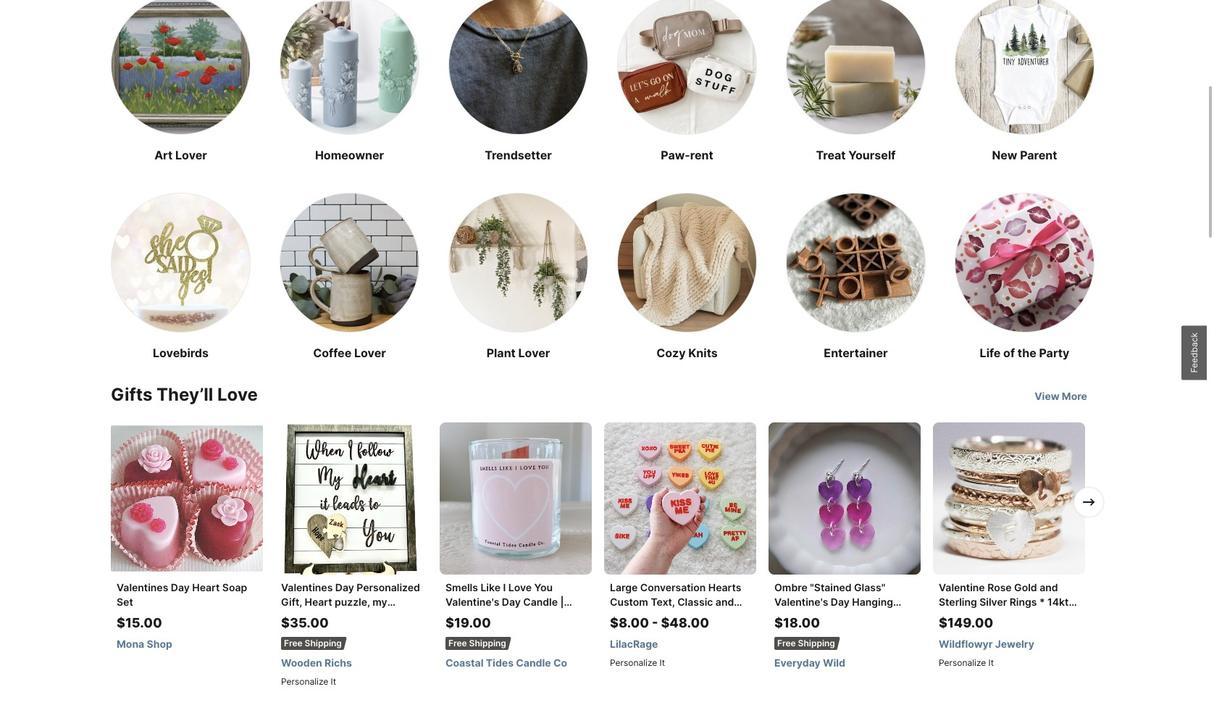 Task type: locate. For each thing, give the bounding box(es) containing it.
it inside wooden richs personalize it
[[331, 676, 336, 687]]

1 horizontal spatial heart
[[775, 610, 802, 623]]

everyday
[[775, 657, 821, 669]]

1 free from the left
[[284, 638, 303, 649]]

0 horizontal spatial free
[[284, 638, 303, 649]]

lover for plant lover
[[519, 346, 550, 360]]

it inside $8.00 - $48.00 lilacrage personalize it
[[660, 657, 665, 668]]

smells like i love you valentine's day candle | free shipping love candle | heart gifts | valentine's for girlfriends | love message candle 287968317978345473 image
[[440, 423, 592, 575]]

2 horizontal spatial lover
[[519, 346, 550, 360]]

tides
[[486, 657, 514, 669]]

lover for art lover
[[175, 148, 207, 162]]

0 horizontal spatial it
[[331, 676, 336, 687]]

day inside valentines day heart soap set $15.00 mona shop
[[171, 581, 190, 594]]

it inside $149.00 wildflowyr jewelry personalize it
[[989, 657, 994, 668]]

heart down valentine's at the bottom right of page
[[775, 610, 802, 623]]

0 horizontal spatial tabler image
[[99, 494, 116, 511]]

free shipping for $19.00
[[449, 638, 507, 649]]

paw rent image
[[618, 0, 757, 135]]

personalize
[[610, 657, 658, 668], [939, 657, 987, 668], [281, 676, 328, 687]]

personalize down lilacrage
[[610, 657, 658, 668]]

2 tabler image from the left
[[1081, 494, 1098, 511]]

0 horizontal spatial heart
[[192, 581, 220, 594]]

treat
[[817, 148, 846, 162]]

coastal tides candle co
[[446, 657, 568, 669]]

coastal
[[446, 657, 484, 669]]

personalize down wooden
[[281, 676, 328, 687]]

shipping
[[305, 638, 342, 649], [469, 638, 507, 649], [798, 638, 836, 649]]

heart
[[192, 581, 220, 594], [775, 610, 802, 623]]

shipping up tides
[[469, 638, 507, 649]]

homeowner image
[[280, 0, 420, 135]]

entertainer
[[824, 346, 888, 360]]

free up everyday
[[778, 638, 796, 649]]

ombre "stained glass" valentine's day hanging heart earrings $18.00
[[775, 581, 894, 631]]

lovebirds
[[153, 346, 209, 360]]

day
[[171, 581, 190, 594], [831, 596, 850, 608]]

free shipping
[[284, 638, 342, 649], [449, 638, 507, 649], [778, 638, 836, 649]]

coffee lover image
[[280, 193, 420, 333]]

1 horizontal spatial shipping
[[469, 638, 507, 649]]

0 horizontal spatial lover
[[175, 148, 207, 162]]

day right valentines
[[171, 581, 190, 594]]

0 horizontal spatial free shipping
[[284, 638, 342, 649]]

day down "stained
[[831, 596, 850, 608]]

2 horizontal spatial it
[[989, 657, 994, 668]]

free shipping down $35.00
[[284, 638, 342, 649]]

1 vertical spatial heart
[[775, 610, 802, 623]]

lover for coffee lover
[[354, 346, 386, 360]]

0 horizontal spatial shipping
[[305, 638, 342, 649]]

0 vertical spatial heart
[[192, 581, 220, 594]]

richs
[[325, 657, 352, 669]]

free for $35.00
[[284, 638, 303, 649]]

0 horizontal spatial personalize
[[281, 676, 328, 687]]

-
[[652, 615, 658, 631]]

personalize inside $8.00 - $48.00 lilacrage personalize it
[[610, 657, 658, 668]]

large conversation hearts custom text, classic and sassy phrases, plastic valentines day candy hearts, modern sweetheart gift decor 287451499409391616 image
[[604, 423, 757, 575]]

soap
[[222, 581, 247, 594]]

lover right art
[[175, 148, 207, 162]]

they'll
[[157, 384, 213, 405]]

2 horizontal spatial free shipping
[[778, 638, 836, 649]]

1 horizontal spatial personalize
[[610, 657, 658, 668]]

treat yourself image
[[786, 0, 926, 135]]

it down the wildflowyr
[[989, 657, 994, 668]]

trendsetter
[[485, 148, 552, 162]]

new parent image
[[955, 0, 1095, 135]]

2 horizontal spatial shipping
[[798, 638, 836, 649]]

free
[[284, 638, 303, 649], [449, 638, 467, 649], [778, 638, 796, 649]]

2 shipping from the left
[[469, 638, 507, 649]]

plant lover
[[487, 346, 550, 360]]

knits
[[689, 346, 718, 360]]

personalize inside $149.00 wildflowyr jewelry personalize it
[[939, 657, 987, 668]]

it
[[660, 657, 665, 668], [989, 657, 994, 668], [331, 676, 336, 687]]

paw-rent
[[661, 148, 714, 162]]

free shipping down $19.00
[[449, 638, 507, 649]]

it down richs
[[331, 676, 336, 687]]

wooden
[[281, 657, 322, 669]]

$48.00
[[661, 615, 710, 631]]

$18.00
[[775, 615, 821, 631]]

rent
[[691, 148, 714, 162]]

entertainer image
[[786, 193, 926, 333]]

party
[[1040, 346, 1070, 360]]

1 shipping from the left
[[305, 638, 342, 649]]

1 horizontal spatial day
[[831, 596, 850, 608]]

2 horizontal spatial free
[[778, 638, 796, 649]]

it down $48.00
[[660, 657, 665, 668]]

0 horizontal spatial day
[[171, 581, 190, 594]]

glass"
[[855, 581, 886, 594]]

1 vertical spatial day
[[831, 596, 850, 608]]

shipping up everyday wild on the bottom of page
[[798, 638, 836, 649]]

lilacrage
[[610, 638, 658, 650]]

2 free shipping from the left
[[449, 638, 507, 649]]

valentines
[[117, 581, 168, 594]]

tabler image
[[99, 494, 116, 511], [1081, 494, 1098, 511]]

1 horizontal spatial tabler image
[[1081, 494, 1098, 511]]

3 shipping from the left
[[798, 638, 836, 649]]

$15.00
[[117, 615, 162, 631]]

1 horizontal spatial free
[[449, 638, 467, 649]]

1 horizontal spatial it
[[660, 657, 665, 668]]

1 horizontal spatial free shipping
[[449, 638, 507, 649]]

earrings
[[805, 610, 846, 623]]

lover right plant
[[519, 346, 550, 360]]

free up coastal
[[449, 638, 467, 649]]

free up wooden
[[284, 638, 303, 649]]

new parent
[[993, 148, 1058, 162]]

personalize down the wildflowyr
[[939, 657, 987, 668]]

2 horizontal spatial personalize
[[939, 657, 987, 668]]

shipping up richs
[[305, 638, 342, 649]]

wildflowyr
[[939, 638, 993, 650]]

$8.00
[[610, 615, 650, 631]]

new
[[993, 148, 1018, 162]]

treat yourself
[[817, 148, 896, 162]]

lover
[[175, 148, 207, 162], [354, 346, 386, 360], [519, 346, 550, 360]]

1 horizontal spatial lover
[[354, 346, 386, 360]]

personalize inside wooden richs personalize it
[[281, 676, 328, 687]]

1 free shipping from the left
[[284, 638, 342, 649]]

free shipping up everyday wild on the bottom of page
[[778, 638, 836, 649]]

lover right 'coffee'
[[354, 346, 386, 360]]

heart left soap
[[192, 581, 220, 594]]

0 vertical spatial day
[[171, 581, 190, 594]]

2 free from the left
[[449, 638, 467, 649]]



Task type: vqa. For each thing, say whether or not it's contained in the screenshot.
Art
yes



Task type: describe. For each thing, give the bounding box(es) containing it.
cozy knits image
[[618, 193, 757, 333]]

3 free from the left
[[778, 638, 796, 649]]

plant
[[487, 346, 516, 360]]

valentines day personalized gift, heart puzzle, my missing piece, my missing piece custom valentines day sign, anniversary, lovers gift 285943177663905792 image
[[275, 423, 428, 575]]

gifts
[[111, 384, 153, 405]]

more
[[1062, 390, 1088, 402]]

mona
[[117, 638, 144, 650]]

free for $19.00
[[449, 638, 467, 649]]

valentines day heart soap set $15.00 mona shop
[[117, 581, 247, 650]]

view
[[1035, 390, 1060, 402]]

lovebirds image
[[111, 193, 251, 333]]

art lover image
[[111, 0, 251, 135]]

art
[[154, 148, 173, 162]]

$149.00 wildflowyr jewelry personalize it
[[939, 615, 1035, 668]]

hanging
[[853, 596, 894, 608]]

jewelry
[[996, 638, 1035, 650]]

heart inside ombre "stained glass" valentine's day hanging heart earrings $18.00
[[775, 610, 802, 623]]

everyday wild
[[775, 657, 846, 669]]

cozy
[[657, 346, 686, 360]]

cozy knits
[[657, 346, 718, 360]]

co
[[554, 657, 568, 669]]

ombre "stained glass" valentine's day hanging heart earrings 287096877747732480 image
[[769, 423, 921, 575]]

parent
[[1021, 148, 1058, 162]]

3 free shipping from the left
[[778, 638, 836, 649]]

candle
[[516, 657, 551, 669]]

paw-
[[661, 148, 691, 162]]

1 tabler image from the left
[[99, 494, 116, 511]]

art lover
[[154, 148, 207, 162]]

coffee lover
[[313, 346, 386, 360]]

trendsetter image
[[449, 0, 589, 135]]

$35.00
[[281, 615, 329, 631]]

gifts they'll love
[[111, 384, 258, 405]]

$149.00
[[939, 615, 994, 631]]

$8.00 - $48.00 lilacrage personalize it
[[610, 615, 710, 668]]

day inside ombre "stained glass" valentine's day hanging heart earrings $18.00
[[831, 596, 850, 608]]

life of the party image
[[955, 193, 1095, 333]]

heart inside valentines day heart soap set $15.00 mona shop
[[192, 581, 220, 594]]

life of the party
[[980, 346, 1070, 360]]

plant lover image
[[449, 193, 589, 333]]

valentine's
[[775, 596, 829, 608]]

ombre
[[775, 581, 808, 594]]

"stained
[[810, 581, 852, 594]]

set
[[117, 596, 133, 608]]

valentines day heart soap set 287805963831672832 image
[[111, 423, 263, 575]]

coffee
[[313, 346, 352, 360]]

shop
[[147, 638, 172, 650]]

the
[[1018, 346, 1037, 360]]

yourself
[[849, 148, 896, 162]]

life
[[980, 346, 1001, 360]]

wooden richs personalize it
[[281, 657, 352, 687]]

homeowner
[[315, 148, 384, 162]]

wild
[[823, 657, 846, 669]]

$19.00
[[446, 615, 491, 631]]

shipping for $19.00
[[469, 638, 507, 649]]

shipping for $35.00
[[305, 638, 342, 649]]

love
[[217, 384, 258, 405]]

valentine rose gold and sterling silver rings *  14kt rose gold filled  *personalized ring * valentine's day jewelry *  any size 284161207427563521 image
[[934, 423, 1086, 575]]

view more
[[1035, 390, 1088, 402]]

free shipping for $35.00
[[284, 638, 342, 649]]

of
[[1004, 346, 1015, 360]]



